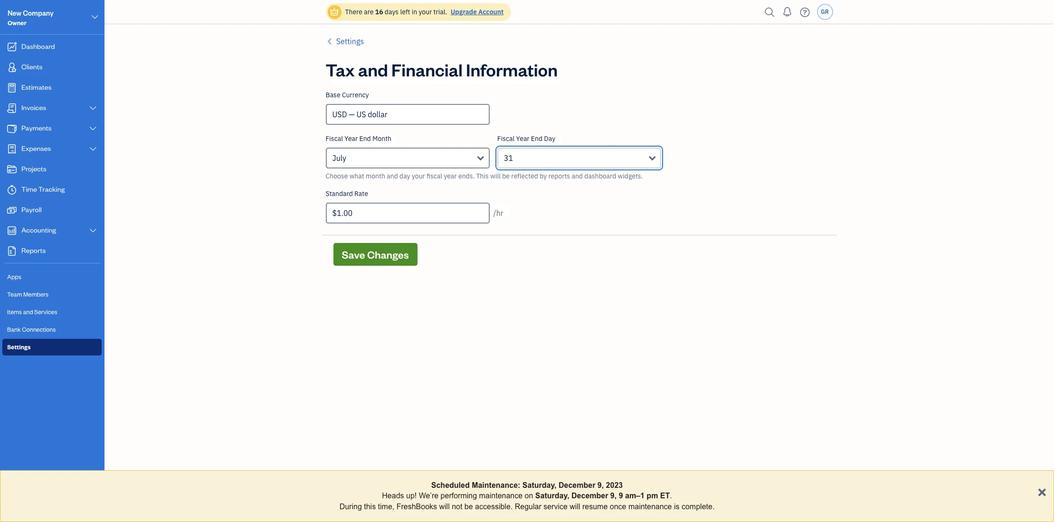 Task type: vqa. For each thing, say whether or not it's contained in the screenshot.
chevron large down icon inside INVOICES Link
no



Task type: locate. For each thing, give the bounding box(es) containing it.
Currency text field
[[327, 105, 489, 124]]

0 horizontal spatial maintenance
[[479, 492, 523, 500]]

will right the this on the left of the page
[[490, 172, 501, 180]]

on
[[525, 492, 533, 500]]

1 vertical spatial december
[[571, 492, 608, 500]]

1 horizontal spatial year
[[516, 134, 529, 143]]

your right day at the top of page
[[412, 172, 425, 180]]

am–1
[[625, 492, 645, 500]]

2 horizontal spatial will
[[570, 503, 580, 511]]

maintenance
[[479, 492, 523, 500], [628, 503, 672, 511]]

connections
[[22, 326, 56, 333]]

2 chevron large down image from the top
[[89, 227, 97, 235]]

up!
[[406, 492, 417, 500]]

0 vertical spatial december
[[559, 482, 595, 490]]

9, left the 2023
[[597, 482, 604, 490]]

chevron large down image for expenses
[[89, 145, 97, 153]]

settings right the chevronleft "image"
[[336, 37, 364, 46]]

chevron large down image inside invoices link
[[89, 104, 97, 112]]

0 horizontal spatial settings
[[7, 343, 31, 351]]

2 end from the left
[[531, 134, 542, 143]]

freshbooks
[[396, 503, 437, 511]]

go to help image
[[797, 5, 812, 19]]

accounting
[[21, 226, 56, 235]]

money image
[[6, 206, 18, 215]]

9
[[619, 492, 623, 500]]

end for july
[[359, 134, 371, 143]]

be right not
[[464, 503, 473, 511]]

dashboard link
[[2, 38, 102, 57]]

clients link
[[2, 58, 102, 77]]

saturday, up service at the bottom right of the page
[[535, 492, 569, 500]]

2 fiscal from the left
[[497, 134, 515, 143]]

expenses link
[[2, 140, 102, 159]]

saturday, up on
[[522, 482, 556, 490]]

estimate image
[[6, 83, 18, 93]]

standard rate
[[326, 190, 368, 198]]

reports
[[548, 172, 570, 180]]

1 chevron large down image from the top
[[89, 125, 97, 133]]

1 horizontal spatial be
[[502, 172, 510, 180]]

estimates
[[21, 83, 51, 92]]

settings button
[[326, 36, 364, 47]]

reports link
[[2, 242, 102, 261]]

estimates link
[[2, 78, 102, 98]]

0 horizontal spatial 9,
[[597, 482, 604, 490]]

maintenance down maintenance:
[[479, 492, 523, 500]]

year left day
[[516, 134, 529, 143]]

settings down bank
[[7, 343, 31, 351]]

end left month at the left top
[[359, 134, 371, 143]]

1 horizontal spatial end
[[531, 134, 542, 143]]

crown image
[[329, 7, 339, 17]]

scheduled
[[431, 482, 470, 490]]

chevron large down image inside "expenses" link
[[89, 145, 97, 153]]

0 horizontal spatial year
[[344, 134, 358, 143]]

0 vertical spatial settings
[[336, 37, 364, 46]]

payments link
[[2, 119, 102, 139]]

items and services link
[[2, 304, 102, 321]]

Fiscal Year End Day field
[[497, 148, 661, 169]]

Fiscal Year End Month field
[[326, 148, 490, 169]]

and right items
[[23, 308, 33, 316]]

et
[[660, 492, 670, 500]]

dashboard
[[584, 172, 616, 180]]

fiscal
[[427, 172, 442, 180]]

1 year from the left
[[344, 134, 358, 143]]

×
[[1038, 482, 1046, 500]]

16
[[375, 8, 383, 16]]

maintenance down pm
[[628, 503, 672, 511]]

we're
[[419, 492, 439, 500]]

1 vertical spatial chevron large down image
[[89, 104, 97, 112]]

team members link
[[2, 286, 102, 303]]

payroll link
[[2, 201, 102, 220]]

notifications image
[[780, 2, 795, 21]]

team
[[7, 291, 22, 298]]

month
[[372, 134, 391, 143]]

apps link
[[2, 269, 102, 285]]

chevron large down image inside the payments link
[[89, 125, 97, 133]]

bank connections
[[7, 326, 56, 333]]

9, left 9
[[610, 492, 617, 500]]

fiscal year end month
[[326, 134, 391, 143]]

fiscal up 31
[[497, 134, 515, 143]]

main element
[[0, 0, 128, 522]]

changes
[[367, 248, 409, 261]]

base currency
[[326, 91, 369, 99]]

chevron large down image down invoices link
[[89, 125, 97, 133]]

0 vertical spatial saturday,
[[522, 482, 556, 490]]

payroll
[[21, 205, 42, 214]]

expenses
[[21, 144, 51, 153]]

day
[[544, 134, 555, 143]]

0 vertical spatial chevron large down image
[[89, 125, 97, 133]]

settings
[[336, 37, 364, 46], [7, 343, 31, 351]]

chevron large down image
[[89, 125, 97, 133], [89, 227, 97, 235]]

1 horizontal spatial fiscal
[[497, 134, 515, 143]]

1 vertical spatial chevron large down image
[[89, 227, 97, 235]]

0 horizontal spatial fiscal
[[326, 134, 343, 143]]

2 vertical spatial chevron large down image
[[89, 145, 97, 153]]

in
[[412, 8, 417, 16]]

dashboard image
[[6, 42, 18, 52]]

1 vertical spatial 9,
[[610, 492, 617, 500]]

heads
[[382, 492, 404, 500]]

dashboard
[[21, 42, 55, 51]]

2 year from the left
[[516, 134, 529, 143]]

fiscal up july
[[326, 134, 343, 143]]

this
[[364, 503, 376, 511]]

× button
[[1038, 482, 1046, 500]]

.
[[670, 492, 672, 500]]

service
[[543, 503, 568, 511]]

0 vertical spatial chevron large down image
[[91, 11, 99, 23]]

1 fiscal from the left
[[326, 134, 343, 143]]

will right service at the bottom right of the page
[[570, 503, 580, 511]]

projects link
[[2, 160, 102, 180]]

tax
[[326, 58, 355, 81]]

owner
[[8, 19, 26, 27]]

1 vertical spatial saturday,
[[535, 492, 569, 500]]

bank connections link
[[2, 322, 102, 338]]

save changes button
[[333, 243, 417, 266]]

chevron large down image down payroll link
[[89, 227, 97, 235]]

will left not
[[439, 503, 450, 511]]

rate
[[354, 190, 368, 198]]

1 end from the left
[[359, 134, 371, 143]]

end left day
[[531, 134, 542, 143]]

be down 31
[[502, 172, 510, 180]]

your
[[419, 8, 432, 16], [412, 172, 425, 180]]

1 vertical spatial settings
[[7, 343, 31, 351]]

invoices link
[[2, 99, 102, 118]]

tracking
[[38, 185, 65, 194]]

timer image
[[6, 185, 18, 195]]

1 vertical spatial your
[[412, 172, 425, 180]]

accounting link
[[2, 221, 102, 241]]

and
[[358, 58, 388, 81], [387, 172, 398, 180], [572, 172, 583, 180], [23, 308, 33, 316]]

31
[[504, 153, 513, 163]]

complete.
[[682, 503, 715, 511]]

day
[[400, 172, 410, 180]]

gr
[[821, 8, 829, 15]]

1 vertical spatial be
[[464, 503, 473, 511]]

0 horizontal spatial be
[[464, 503, 473, 511]]

maintenance:
[[472, 482, 520, 490]]

information
[[466, 58, 558, 81]]

1 horizontal spatial 9,
[[610, 492, 617, 500]]

chevron large down image
[[91, 11, 99, 23], [89, 104, 97, 112], [89, 145, 97, 153]]

by
[[540, 172, 547, 180]]

what
[[349, 172, 364, 180]]

1 horizontal spatial maintenance
[[628, 503, 672, 511]]

december
[[559, 482, 595, 490], [571, 492, 608, 500]]

year up july
[[344, 134, 358, 143]]

client image
[[6, 63, 18, 72]]

0 horizontal spatial end
[[359, 134, 371, 143]]

1 horizontal spatial settings
[[336, 37, 364, 46]]

your right in
[[419, 8, 432, 16]]

be inside scheduled maintenance: saturday, december 9, 2023 heads up! we're performing maintenance on saturday, december 9, 9 am–1 pm et . during this time, freshbooks will not be accessible. regular service will resume once maintenance is complete.
[[464, 503, 473, 511]]

not
[[452, 503, 462, 511]]

gr button
[[817, 4, 833, 20]]



Task type: describe. For each thing, give the bounding box(es) containing it.
resume
[[582, 503, 608, 511]]

chart image
[[6, 226, 18, 236]]

fiscal for 31
[[497, 134, 515, 143]]

settings inside "main" element
[[7, 343, 31, 351]]

bank
[[7, 326, 21, 333]]

project image
[[6, 165, 18, 174]]

1 horizontal spatial will
[[490, 172, 501, 180]]

is
[[674, 503, 679, 511]]

there are 16 days left in your trial. upgrade account
[[345, 8, 504, 16]]

reflected
[[511, 172, 538, 180]]

services
[[34, 308, 57, 316]]

once
[[610, 503, 626, 511]]

this
[[476, 172, 489, 180]]

regular
[[515, 503, 541, 511]]

widgets.
[[618, 172, 643, 180]]

fiscal for july
[[326, 134, 343, 143]]

currency
[[342, 91, 369, 99]]

apps
[[7, 273, 21, 281]]

0 vertical spatial maintenance
[[479, 492, 523, 500]]

clients
[[21, 62, 43, 71]]

financial
[[391, 58, 463, 81]]

save changes
[[342, 248, 409, 261]]

tax and financial information
[[326, 58, 558, 81]]

year for 31
[[516, 134, 529, 143]]

account
[[478, 8, 504, 16]]

search image
[[762, 5, 777, 19]]

there
[[345, 8, 362, 16]]

invoice image
[[6, 104, 18, 113]]

chevronleft image
[[326, 36, 334, 47]]

expense image
[[6, 144, 18, 154]]

chevron large down image for invoices
[[89, 104, 97, 112]]

left
[[400, 8, 410, 16]]

0 vertical spatial your
[[419, 8, 432, 16]]

and left day at the top of page
[[387, 172, 398, 180]]

end for 31
[[531, 134, 542, 143]]

time,
[[378, 503, 394, 511]]

time tracking
[[21, 185, 65, 194]]

settings inside button
[[336, 37, 364, 46]]

year for july
[[344, 134, 358, 143]]

1 vertical spatial maintenance
[[628, 503, 672, 511]]

ends.
[[458, 172, 475, 180]]

0 vertical spatial be
[[502, 172, 510, 180]]

pm
[[647, 492, 658, 500]]

projects
[[21, 164, 46, 173]]

performing
[[441, 492, 477, 500]]

and right reports
[[572, 172, 583, 180]]

payments
[[21, 123, 52, 133]]

year
[[444, 172, 457, 180]]

accessible.
[[475, 503, 513, 511]]

company
[[23, 9, 54, 18]]

choose
[[326, 172, 348, 180]]

choose what month and day your fiscal year ends. this will be reflected by reports and dashboard widgets.
[[326, 172, 643, 180]]

july
[[332, 153, 346, 163]]

base
[[326, 91, 340, 99]]

invoices
[[21, 103, 46, 112]]

days
[[385, 8, 399, 16]]

× dialog
[[0, 471, 1054, 522]]

/hr
[[493, 209, 503, 218]]

save
[[342, 248, 365, 261]]

team members
[[7, 291, 49, 298]]

scheduled maintenance: saturday, december 9, 2023 heads up! we're performing maintenance on saturday, december 9, 9 am–1 pm et . during this time, freshbooks will not be accessible. regular service will resume once maintenance is complete.
[[339, 482, 715, 511]]

items and services
[[7, 308, 57, 316]]

fiscal year end day
[[497, 134, 555, 143]]

are
[[364, 8, 374, 16]]

2023
[[606, 482, 623, 490]]

time tracking link
[[2, 180, 102, 200]]

Standard Rate text field
[[326, 203, 490, 224]]

and inside "main" element
[[23, 308, 33, 316]]

and up currency
[[358, 58, 388, 81]]

0 horizontal spatial will
[[439, 503, 450, 511]]

upgrade
[[451, 8, 477, 16]]

chevron large down image for payments
[[89, 125, 97, 133]]

members
[[23, 291, 49, 298]]

month
[[366, 172, 385, 180]]

payment image
[[6, 124, 18, 133]]

reports
[[21, 246, 46, 255]]

during
[[339, 503, 362, 511]]

standard
[[326, 190, 353, 198]]

0 vertical spatial 9,
[[597, 482, 604, 490]]

chevron large down image for accounting
[[89, 227, 97, 235]]

report image
[[6, 247, 18, 256]]

new company owner
[[8, 9, 54, 27]]

settings link
[[2, 339, 102, 356]]

items
[[7, 308, 22, 316]]

upgrade account link
[[449, 8, 504, 16]]



